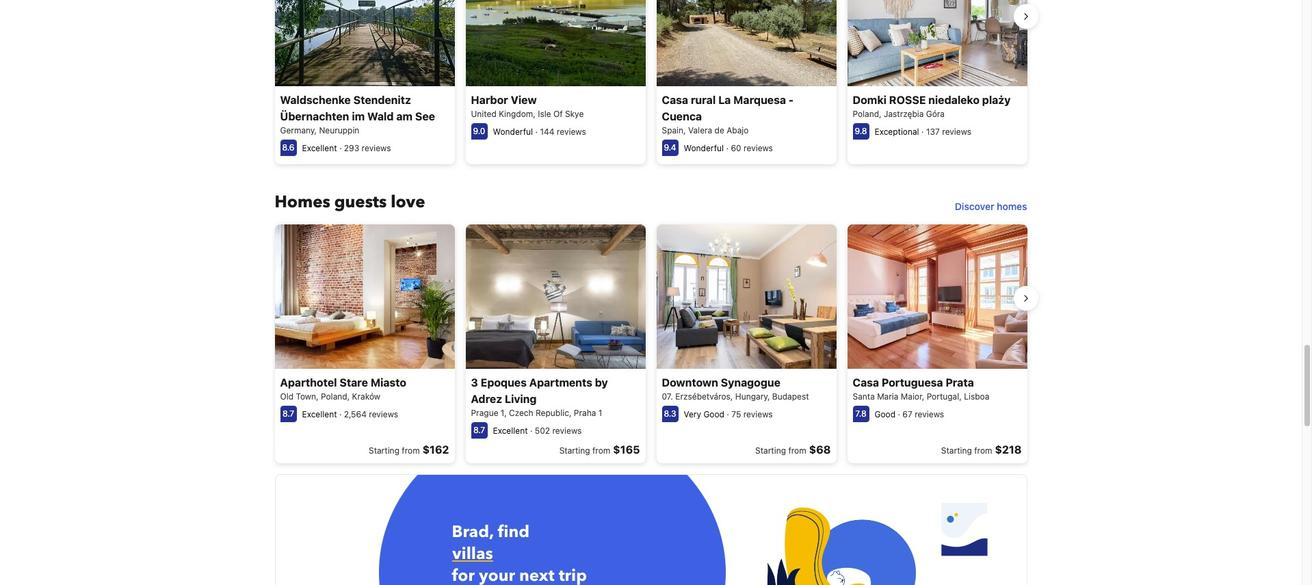 Task type: locate. For each thing, give the bounding box(es) containing it.
4 starting from the left
[[941, 445, 972, 456]]

synagogue
[[721, 376, 781, 388]]

casa inside casa rural la marquesa - cuenca spain, valera de abajo
[[662, 94, 688, 106]]

3
[[471, 376, 478, 388]]

1 vertical spatial casa
[[853, 376, 879, 388]]

0 horizontal spatial wonderful element
[[493, 127, 533, 137]]

waldschenke stendenitz übernachten im wald am see germany, neuruppin
[[280, 94, 435, 136]]

wonderful for la
[[684, 143, 724, 153]]

poland,
[[853, 109, 882, 119], [321, 391, 350, 401]]

8.7 for adrez
[[473, 425, 485, 435]]

excellent element for wald
[[302, 143, 337, 153]]

0 vertical spatial poland,
[[853, 109, 882, 119]]

starting down excellent · 2,564 reviews
[[369, 445, 400, 456]]

starting from $165
[[560, 443, 640, 456]]

casa portuguesa prata santa maria maior, portugal, lisboa
[[853, 376, 990, 401]]

8.7 element
[[280, 406, 297, 422], [471, 422, 488, 438]]

8.7
[[283, 408, 294, 419], [473, 425, 485, 435]]

1 horizontal spatial wonderful
[[684, 143, 724, 153]]

3 starting from the left
[[755, 445, 786, 456]]

discover
[[955, 201, 995, 212]]

8.7 element for adrez
[[471, 422, 488, 438]]

lisboa
[[964, 391, 990, 401]]

reviews right 293
[[362, 143, 391, 153]]

wonderful element down kingdom,
[[493, 127, 533, 137]]

8.6
[[282, 143, 295, 153]]

· left 67
[[898, 409, 900, 419]]

0 horizontal spatial casa
[[662, 94, 688, 106]]

very good element
[[684, 409, 725, 419]]

reviews right 60
[[744, 143, 773, 153]]

excellent element
[[302, 143, 337, 153], [302, 409, 337, 419], [493, 425, 528, 436]]

$165
[[613, 443, 640, 456]]

1 vertical spatial poland,
[[321, 391, 350, 401]]

poland, inside aparthotel stare miasto old town, poland, kraków
[[321, 391, 350, 401]]

· left 2,564 at the bottom left
[[339, 409, 342, 419]]

0 horizontal spatial wonderful
[[493, 127, 533, 137]]

1 vertical spatial wonderful element
[[684, 143, 724, 153]]

homes
[[997, 201, 1027, 212]]

0 vertical spatial wonderful element
[[493, 127, 533, 137]]

2 vertical spatial excellent
[[493, 425, 528, 436]]

starting down praha
[[560, 445, 590, 456]]

budapest
[[772, 391, 809, 401]]

excellent element down neuruppin
[[302, 143, 337, 153]]

9.4
[[664, 143, 676, 153]]

8.7 down prague
[[473, 425, 485, 435]]

wonderful down kingdom,
[[493, 127, 533, 137]]

7.8
[[856, 408, 867, 419]]

reviews
[[557, 127, 586, 137], [942, 127, 972, 137], [362, 143, 391, 153], [744, 143, 773, 153], [369, 409, 398, 419], [744, 409, 773, 419], [915, 409, 944, 419], [553, 425, 582, 436]]

from for $218
[[975, 445, 992, 456]]

starting for $165
[[560, 445, 590, 456]]

cuenca
[[662, 110, 702, 123]]

rural
[[691, 94, 716, 106]]

$68
[[809, 443, 831, 456]]

casa for casa portuguesa prata
[[853, 376, 879, 388]]

reviews right 67
[[915, 409, 944, 419]]

wonderful
[[493, 127, 533, 137], [684, 143, 724, 153]]

by
[[595, 376, 608, 388]]

wonderful element for united
[[493, 127, 533, 137]]

niedaleko
[[929, 94, 980, 106]]

region containing waldschenke stendenitz übernachten im wald am see
[[264, 0, 1038, 170]]

1 vertical spatial excellent element
[[302, 409, 337, 419]]

portugal,
[[927, 391, 962, 401]]

excellent down town,
[[302, 409, 337, 419]]

1 from from the left
[[402, 445, 420, 456]]

4 from from the left
[[975, 445, 992, 456]]

0 horizontal spatial poland,
[[321, 391, 350, 401]]

9.0 element
[[471, 123, 488, 140]]

8.7 element down prague
[[471, 422, 488, 438]]

from inside "starting from $162"
[[402, 445, 420, 456]]

8.7 element for town,
[[280, 406, 297, 422]]

1 horizontal spatial wonderful element
[[684, 143, 724, 153]]

starting from $68
[[755, 443, 831, 456]]

starting inside "starting from $162"
[[369, 445, 400, 456]]

excellent down 1,
[[493, 425, 528, 436]]

9.4 element
[[662, 140, 678, 156]]

casa inside the casa portuguesa prata santa maria maior, portugal, lisboa
[[853, 376, 879, 388]]

excellent element for adrez
[[493, 425, 528, 436]]

0 vertical spatial wonderful
[[493, 127, 533, 137]]

from left $218 at the bottom right of the page
[[975, 445, 992, 456]]

excellent down neuruppin
[[302, 143, 337, 153]]

1 good from the left
[[704, 409, 725, 419]]

· left '502'
[[530, 425, 533, 436]]

3 from from the left
[[789, 445, 807, 456]]

czech
[[509, 408, 533, 418]]

excellent element down town,
[[302, 409, 337, 419]]

2 from from the left
[[593, 445, 611, 456]]

starting for $68
[[755, 445, 786, 456]]

exceptional
[[875, 127, 919, 137]]

adrez
[[471, 393, 502, 405]]

60
[[731, 143, 742, 153]]

0 vertical spatial excellent element
[[302, 143, 337, 153]]

good element
[[875, 409, 896, 419]]

erzsébetváros,
[[676, 391, 733, 401]]

region
[[264, 0, 1038, 170], [264, 219, 1038, 469]]

starting inside starting from $218
[[941, 445, 972, 456]]

harbor view united kingdom, isle of skye
[[471, 94, 584, 119]]

germany,
[[280, 125, 317, 136]]

0 vertical spatial region
[[264, 0, 1038, 170]]

excellent · 502 reviews
[[493, 425, 582, 436]]

kraków
[[352, 391, 380, 401]]

· left 137 at right
[[922, 127, 924, 137]]

reviews down kraków
[[369, 409, 398, 419]]

homes
[[275, 191, 330, 214]]

wonderful element for la
[[684, 143, 724, 153]]

casa rural la marquesa - cuenca spain, valera de abajo
[[662, 94, 794, 136]]

1 horizontal spatial poland,
[[853, 109, 882, 119]]

0 horizontal spatial 8.7
[[283, 408, 294, 419]]

de
[[715, 125, 725, 136]]

8.7 element down old
[[280, 406, 297, 422]]

1 horizontal spatial good
[[875, 409, 896, 419]]

old
[[280, 391, 294, 401]]

excellent for town,
[[302, 409, 337, 419]]

prata
[[946, 376, 974, 388]]

wonderful element
[[493, 127, 533, 137], [684, 143, 724, 153]]

· left 144
[[535, 127, 538, 137]]

2 starting from the left
[[560, 445, 590, 456]]

from left $162
[[402, 445, 420, 456]]

aparthotel stare miasto old town, poland, kraków
[[280, 376, 406, 401]]

excellent · 2,564 reviews
[[302, 409, 398, 419]]

8.6 element
[[280, 140, 297, 156]]

0 vertical spatial casa
[[662, 94, 688, 106]]

spain,
[[662, 125, 686, 136]]

1 vertical spatial wonderful
[[684, 143, 724, 153]]

-
[[789, 94, 794, 106]]

from inside starting from $165
[[593, 445, 611, 456]]

starting inside starting from $68
[[755, 445, 786, 456]]

1 horizontal spatial 8.7
[[473, 425, 485, 435]]

excellent · 293 reviews
[[302, 143, 391, 153]]

8.7 down old
[[283, 408, 294, 419]]

casa up santa
[[853, 376, 879, 388]]

good down maria
[[875, 409, 896, 419]]

· for marquesa
[[726, 143, 729, 153]]

wonderful element down valera
[[684, 143, 724, 153]]

abajo
[[727, 125, 749, 136]]

very
[[684, 409, 701, 419]]

starting inside starting from $165
[[560, 445, 590, 456]]

2,564
[[344, 409, 367, 419]]

exceptional element
[[875, 127, 919, 137]]

0 vertical spatial 8.7
[[283, 408, 294, 419]]

1 starting from the left
[[369, 445, 400, 456]]

discover homes
[[955, 201, 1027, 212]]

from left '$68'
[[789, 445, 807, 456]]

reviews right 137 at right
[[942, 127, 972, 137]]

poland, up excellent · 2,564 reviews
[[321, 391, 350, 401]]

poland, down domki
[[853, 109, 882, 119]]

am
[[396, 110, 413, 123]]

starting left $218 at the bottom right of the page
[[941, 445, 972, 456]]

living
[[505, 393, 537, 405]]

reviews for aparthotel stare miasto
[[369, 409, 398, 419]]

homes guests love
[[275, 191, 425, 214]]

· left 60
[[726, 143, 729, 153]]

casa
[[662, 94, 688, 106], [853, 376, 879, 388]]

0 horizontal spatial good
[[704, 409, 725, 419]]

view
[[511, 94, 537, 106]]

wonderful down valera
[[684, 143, 724, 153]]

starting left '$68'
[[755, 445, 786, 456]]

1 horizontal spatial casa
[[853, 376, 879, 388]]

starting for $218
[[941, 445, 972, 456]]

2 region from the top
[[264, 219, 1038, 469]]

· left 293
[[339, 143, 342, 153]]

9.0
[[473, 126, 485, 136]]

from left $165
[[593, 445, 611, 456]]

good
[[704, 409, 725, 419], [875, 409, 896, 419]]

2 vertical spatial excellent element
[[493, 425, 528, 436]]

from
[[402, 445, 420, 456], [593, 445, 611, 456], [789, 445, 807, 456], [975, 445, 992, 456]]

good down erzsébetváros,
[[704, 409, 725, 419]]

1 vertical spatial excellent
[[302, 409, 337, 419]]

1 region from the top
[[264, 0, 1038, 170]]

excellent for wald
[[302, 143, 337, 153]]

wonderful for united
[[493, 127, 533, 137]]

1 horizontal spatial 8.7 element
[[471, 422, 488, 438]]

1 vertical spatial region
[[264, 219, 1038, 469]]

casa up cuenca
[[662, 94, 688, 106]]

reviews down republic,
[[553, 425, 582, 436]]

from for $68
[[789, 445, 807, 456]]

reviews down skye
[[557, 127, 586, 137]]

reviews for harbor view
[[557, 127, 586, 137]]

1 vertical spatial 8.7
[[473, 425, 485, 435]]

293
[[344, 143, 359, 153]]

downtown synagogue 07. erzsébetváros, hungary, budapest
[[662, 376, 809, 401]]

502
[[535, 425, 550, 436]]

·
[[535, 127, 538, 137], [922, 127, 924, 137], [339, 143, 342, 153], [726, 143, 729, 153], [339, 409, 342, 419], [727, 409, 729, 419], [898, 409, 900, 419], [530, 425, 533, 436]]

hungary,
[[735, 391, 770, 401]]

0 vertical spatial excellent
[[302, 143, 337, 153]]

0 horizontal spatial 8.7 element
[[280, 406, 297, 422]]

8.7 for town,
[[283, 408, 294, 419]]

excellent element for town,
[[302, 409, 337, 419]]

from inside starting from $218
[[975, 445, 992, 456]]

excellent element down 1,
[[493, 425, 528, 436]]

wonderful · 60 reviews
[[684, 143, 773, 153]]

from inside starting from $68
[[789, 445, 807, 456]]



Task type: describe. For each thing, give the bounding box(es) containing it.
07.
[[662, 391, 673, 401]]

miasto
[[371, 376, 406, 388]]

brad, find
[[452, 521, 530, 544]]

discover homes link
[[950, 195, 1033, 219]]

starting from $218
[[941, 443, 1022, 456]]

excellent for adrez
[[493, 425, 528, 436]]

guests
[[334, 191, 387, 214]]

maria
[[877, 391, 899, 401]]

8.3 element
[[662, 406, 678, 422]]

apartments
[[529, 376, 593, 388]]

wonderful · 144 reviews
[[493, 127, 586, 137]]

starting from $162
[[369, 443, 449, 456]]

neuruppin
[[319, 125, 359, 136]]

9.8 element
[[853, 123, 869, 140]]

2 good from the left
[[875, 409, 896, 419]]

· for kingdom,
[[535, 127, 538, 137]]

144
[[540, 127, 555, 137]]

portuguesa
[[882, 376, 943, 388]]

im
[[352, 110, 365, 123]]

· for old
[[339, 409, 342, 419]]

villas
[[452, 544, 493, 566]]

town,
[[296, 391, 319, 401]]

from for $165
[[593, 445, 611, 456]]

maior,
[[901, 391, 925, 401]]

downtown
[[662, 376, 718, 388]]

góra
[[926, 109, 945, 119]]

137
[[926, 127, 940, 137]]

stendenitz
[[353, 94, 411, 106]]

1
[[599, 408, 602, 418]]

rosse
[[889, 94, 926, 106]]

valera
[[688, 125, 712, 136]]

epoques
[[481, 376, 527, 388]]

67
[[903, 409, 913, 419]]

plaży
[[982, 94, 1011, 106]]

reviews for 3 epoques apartments by adrez living
[[553, 425, 582, 436]]

of
[[554, 109, 563, 119]]

love
[[391, 191, 425, 214]]

exceptional · 137 reviews
[[875, 127, 972, 137]]

aparthotel
[[280, 376, 337, 388]]

$162
[[423, 443, 449, 456]]

very good · 75 reviews
[[684, 409, 773, 419]]

santa
[[853, 391, 875, 401]]

domki rosse niedaleko plaży poland, jastrzębia góra
[[853, 94, 1011, 119]]

stare
[[340, 376, 368, 388]]

united
[[471, 109, 497, 119]]

poland, inside domki rosse niedaleko plaży poland, jastrzębia góra
[[853, 109, 882, 119]]

wald
[[367, 110, 394, 123]]

1,
[[501, 408, 507, 418]]

good · 67 reviews
[[875, 409, 944, 419]]

see
[[415, 110, 435, 123]]

isle
[[538, 109, 551, 119]]

· for by
[[530, 425, 533, 436]]

prague
[[471, 408, 498, 418]]

casa for casa rural la marquesa - cuenca
[[662, 94, 688, 106]]

9.8
[[855, 126, 867, 136]]

reviews for casa portuguesa prata
[[915, 409, 944, 419]]

· for santa
[[898, 409, 900, 419]]

marquesa
[[734, 94, 786, 106]]

75
[[732, 409, 741, 419]]

starting for $162
[[369, 445, 400, 456]]

$218
[[995, 443, 1022, 456]]

reviews for casa rural la marquesa - cuenca
[[744, 143, 773, 153]]

find
[[498, 521, 530, 544]]

reviews down "hungary,"
[[744, 409, 773, 419]]

8.3
[[664, 408, 676, 419]]

reviews for domki rosse niedaleko plaży
[[942, 127, 972, 137]]

7.8 element
[[853, 406, 869, 422]]

harbor
[[471, 94, 508, 106]]

kingdom,
[[499, 109, 536, 119]]

region containing aparthotel stare miasto
[[264, 219, 1038, 469]]

jastrzębia
[[884, 109, 924, 119]]

· for im
[[339, 143, 342, 153]]

· for plaży
[[922, 127, 924, 137]]

praha
[[574, 408, 596, 418]]

reviews for waldschenke stendenitz übernachten im wald am see
[[362, 143, 391, 153]]

from for $162
[[402, 445, 420, 456]]

· left 75 at the bottom of page
[[727, 409, 729, 419]]

brad,
[[452, 521, 494, 544]]

3 epoques apartments by adrez living prague 1, czech republic, praha 1
[[471, 376, 608, 418]]

domki
[[853, 94, 887, 106]]

übernachten
[[280, 110, 349, 123]]

la
[[719, 94, 731, 106]]

republic,
[[536, 408, 572, 418]]

waldschenke
[[280, 94, 351, 106]]



Task type: vqa. For each thing, say whether or not it's contained in the screenshot.
1st region from the top
yes



